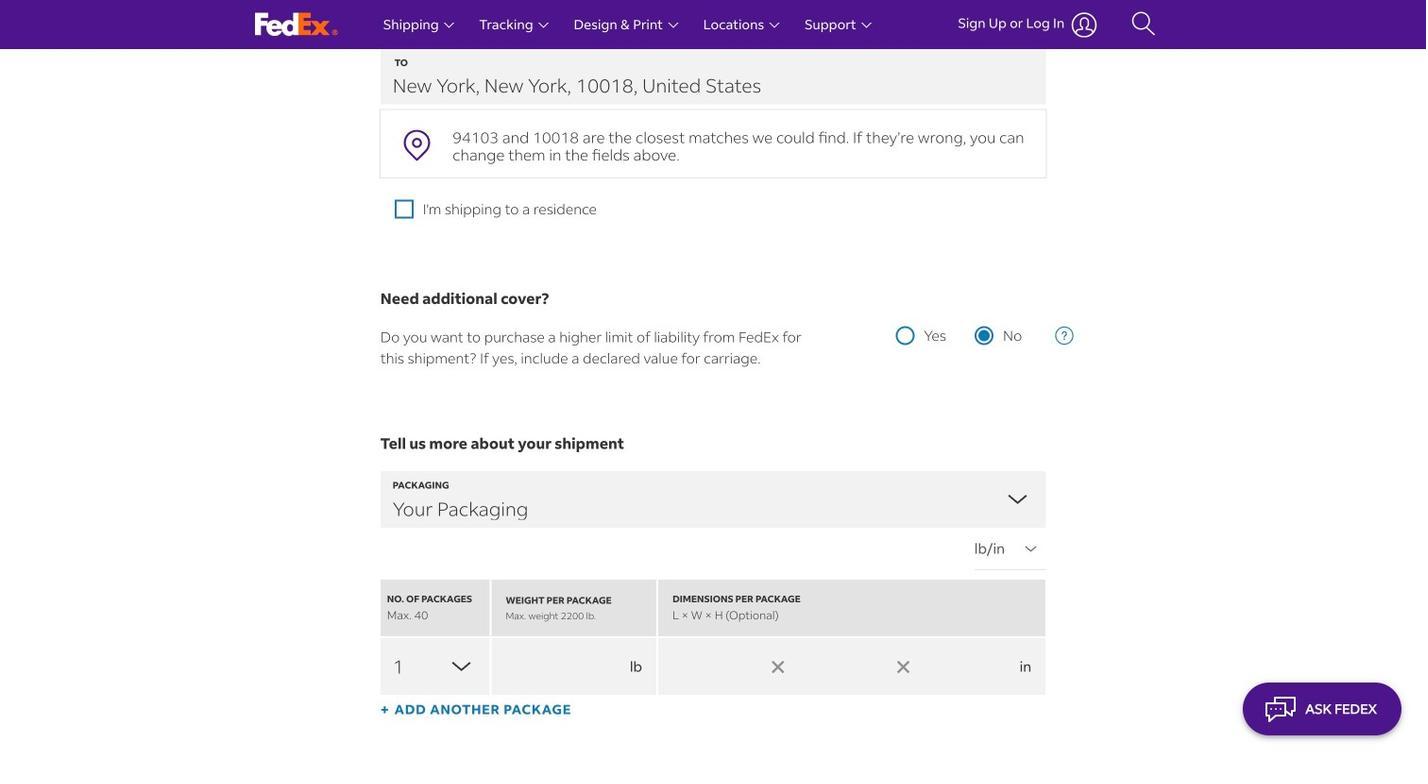 Task type: describe. For each thing, give the bounding box(es) containing it.
fedex logo image
[[255, 13, 338, 36]]

To address, type in the full address your mailing from. Then use the drop down that appears to select the best address match, below. If you cannot use drop down.  Call 1 800 4 6 3 3 3 3 9. text field
[[380, 48, 1046, 104]]

From address, type in the full address your mailing from. Then use the drop down that appears to select the best address match, below. If you cannot use drop down.  Call 1 800 4 6 3 3 3 3 9. text field
[[380, 0, 1046, 46]]

Dimensions per package. Enter width. text field
[[784, 638, 894, 695]]

Dimensions per package. Enter length. text field
[[659, 638, 769, 695]]



Task type: locate. For each thing, give the bounding box(es) containing it.
None text field
[[492, 638, 657, 695]]

Dimensions per package. Enter height. text field
[[909, 638, 1020, 695]]

sign up or log in image
[[1072, 12, 1098, 37]]

search image
[[1132, 10, 1156, 39]]



